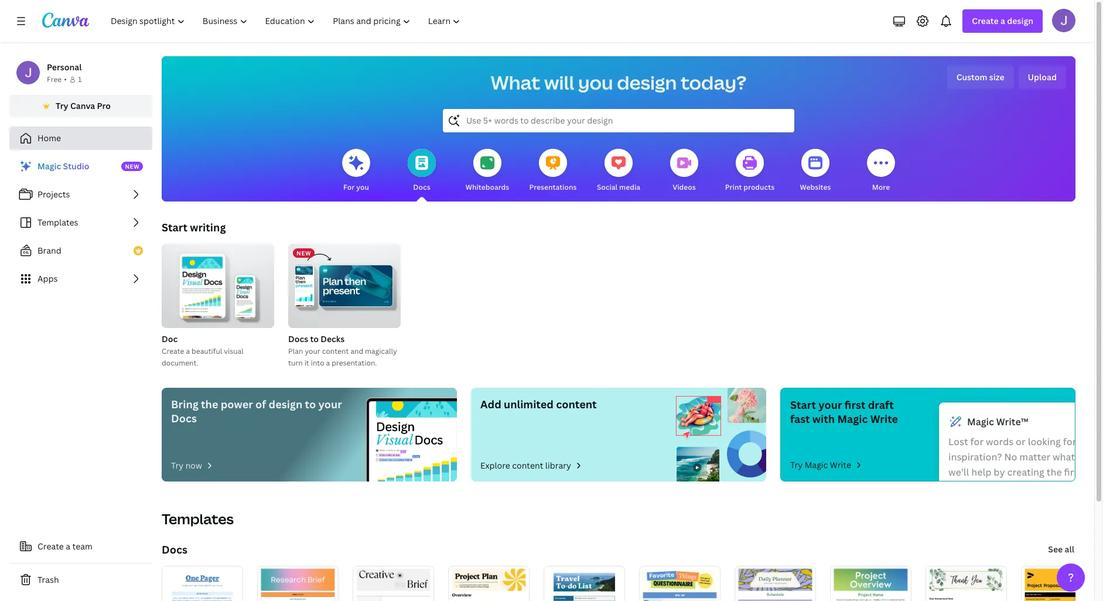 Task type: vqa. For each thing, say whether or not it's contained in the screenshot.
Home link
yes



Task type: locate. For each thing, give the bounding box(es) containing it.
design right of
[[269, 397, 302, 411]]

1 vertical spatial to
[[305, 397, 316, 411]]

size
[[989, 71, 1004, 83]]

design up search search field
[[617, 70, 677, 95]]

0 horizontal spatial content
[[322, 346, 349, 356]]

create
[[972, 15, 999, 26], [162, 346, 184, 356], [37, 541, 64, 552]]

or
[[1016, 435, 1026, 448]]

for right lost
[[970, 435, 984, 448]]

1 for from the left
[[970, 435, 984, 448]]

trash
[[37, 574, 59, 585]]

design inside dropdown button
[[1007, 15, 1033, 26]]

2 vertical spatial design
[[269, 397, 302, 411]]

for
[[343, 182, 355, 192]]

media
[[619, 182, 640, 192]]

start for start your first draft fast with magic write
[[790, 398, 816, 412]]

docs inside docs to decks plan your content and magically turn it into a presentation.
[[288, 333, 308, 344]]

1 horizontal spatial for
[[1063, 435, 1076, 448]]

try magic write
[[790, 459, 851, 470]]

jacob simon image
[[1052, 9, 1076, 32]]

magic left studio
[[37, 161, 61, 172]]

0 vertical spatial to
[[310, 333, 319, 344]]

create for create a design
[[972, 15, 999, 26]]

0 horizontal spatial try
[[56, 100, 68, 111]]

docs to decks group
[[288, 244, 401, 369]]

docs inside bring the power of design to your docs
[[171, 411, 197, 425]]

0 horizontal spatial for
[[970, 435, 984, 448]]

create inside button
[[37, 541, 64, 552]]

2 horizontal spatial try
[[790, 459, 803, 470]]

2 horizontal spatial content
[[556, 397, 597, 411]]

start
[[162, 220, 187, 234], [790, 398, 816, 412]]

see all
[[1048, 544, 1074, 555]]

bring
[[171, 397, 198, 411]]

a
[[1001, 15, 1005, 26], [186, 346, 190, 356], [326, 358, 330, 368], [66, 541, 70, 552]]

create inside doc create a beautiful visual document.
[[162, 346, 184, 356]]

plan
[[288, 346, 303, 356]]

websites
[[800, 182, 831, 192]]

docs
[[413, 182, 430, 192], [288, 333, 308, 344], [171, 411, 197, 425], [162, 542, 187, 557]]

of
[[255, 397, 266, 411]]

social media
[[597, 182, 640, 192]]

whiteboards button
[[466, 141, 509, 202]]

your up into
[[305, 346, 320, 356]]

more button
[[867, 141, 895, 202]]

some
[[1079, 435, 1103, 448]]

draft
[[868, 398, 894, 412]]

docs link
[[162, 542, 187, 557]]

try now
[[171, 460, 202, 471]]

start left "first"
[[790, 398, 816, 412]]

0 horizontal spatial design
[[269, 397, 302, 411]]

write right "first"
[[870, 412, 898, 426]]

1 horizontal spatial you
[[578, 70, 613, 95]]

create down doc
[[162, 346, 184, 356]]

free
[[47, 74, 62, 84]]

a inside dropdown button
[[1001, 15, 1005, 26]]

start inside start your first draft fast with magic write
[[790, 398, 816, 412]]

a right into
[[326, 358, 330, 368]]

0 horizontal spatial templates
[[37, 217, 78, 228]]

a up document.
[[186, 346, 190, 356]]

0 horizontal spatial write
[[830, 459, 851, 470]]

write
[[870, 412, 898, 426], [830, 459, 851, 470]]

doc create a beautiful visual document.
[[162, 333, 244, 368]]

1 vertical spatial content
[[556, 397, 597, 411]]

2 vertical spatial create
[[37, 541, 64, 552]]

0 vertical spatial create
[[972, 15, 999, 26]]

to left the decks
[[310, 333, 319, 344]]

create a team button
[[9, 535, 152, 558]]

new
[[296, 249, 311, 257]]

try left the now
[[171, 460, 184, 471]]

to inside bring the power of design to your docs
[[305, 397, 316, 411]]

2 horizontal spatial create
[[972, 15, 999, 26]]

templates down projects
[[37, 217, 78, 228]]

0 vertical spatial write
[[870, 412, 898, 426]]

2 horizontal spatial design
[[1007, 15, 1033, 26]]

1 horizontal spatial create
[[162, 346, 184, 356]]

0 vertical spatial content
[[322, 346, 349, 356]]

start writing
[[162, 220, 226, 234]]

0 horizontal spatial create
[[37, 541, 64, 552]]

upload
[[1028, 71, 1057, 83]]

content
[[322, 346, 349, 356], [556, 397, 597, 411], [512, 460, 543, 471]]

content right unlimited
[[556, 397, 597, 411]]

0 vertical spatial you
[[578, 70, 613, 95]]

magic inside list
[[37, 161, 61, 172]]

1 vertical spatial you
[[356, 182, 369, 192]]

1 vertical spatial design
[[617, 70, 677, 95]]

you right for
[[356, 182, 369, 192]]

you inside button
[[356, 182, 369, 192]]

for
[[970, 435, 984, 448], [1063, 435, 1076, 448]]

list containing magic studio
[[9, 155, 152, 291]]

explore
[[480, 460, 510, 471]]

start left writing
[[162, 220, 187, 234]]

what
[[491, 70, 540, 95]]

1 horizontal spatial design
[[617, 70, 677, 95]]

you right will
[[578, 70, 613, 95]]

write down with
[[830, 459, 851, 470]]

magic right with
[[837, 412, 868, 426]]

for you button
[[342, 141, 370, 202]]

your down into
[[318, 397, 342, 411]]

design left jacob simon icon
[[1007, 15, 1033, 26]]

you
[[578, 70, 613, 95], [356, 182, 369, 192]]

0 vertical spatial start
[[162, 220, 187, 234]]

2 vertical spatial content
[[512, 460, 543, 471]]

apps link
[[9, 267, 152, 291]]

writing
[[190, 220, 226, 234]]

try left canva
[[56, 100, 68, 111]]

templates up docs link
[[162, 509, 234, 528]]

your left "first"
[[819, 398, 842, 412]]

0 vertical spatial design
[[1007, 15, 1033, 26]]

to down it at the bottom left of the page
[[305, 397, 316, 411]]

projects
[[37, 189, 70, 200]]

1 horizontal spatial try
[[171, 460, 184, 471]]

magic
[[37, 161, 61, 172], [837, 412, 868, 426], [967, 415, 994, 428], [805, 459, 828, 470]]

1 vertical spatial templates
[[162, 509, 234, 528]]

videos button
[[670, 141, 698, 202]]

to inside docs to decks plan your content and magically turn it into a presentation.
[[310, 333, 319, 344]]

projects link
[[9, 183, 152, 206]]

content down the decks
[[322, 346, 349, 356]]

0 vertical spatial templates
[[37, 217, 78, 228]]

first
[[845, 398, 866, 412]]

0 horizontal spatial start
[[162, 220, 187, 234]]

None search field
[[443, 109, 794, 132]]

and
[[350, 346, 363, 356]]

1 horizontal spatial start
[[790, 398, 816, 412]]

design
[[1007, 15, 1033, 26], [617, 70, 677, 95], [269, 397, 302, 411]]

a left team on the left of the page
[[66, 541, 70, 552]]

create up custom size
[[972, 15, 999, 26]]

create a design
[[972, 15, 1033, 26]]

try canva pro button
[[9, 95, 152, 117]]

0 horizontal spatial you
[[356, 182, 369, 192]]

1 vertical spatial start
[[790, 398, 816, 412]]

try
[[56, 100, 68, 111], [790, 459, 803, 470], [171, 460, 184, 471]]

try down the fast
[[790, 459, 803, 470]]

create inside dropdown button
[[972, 15, 999, 26]]

1 horizontal spatial write
[[870, 412, 898, 426]]

unlimited
[[504, 397, 554, 411]]

Search search field
[[466, 110, 771, 132]]

document.
[[162, 358, 198, 368]]

custom
[[956, 71, 987, 83]]

now
[[186, 460, 202, 471]]

social
[[597, 182, 618, 192]]

a inside button
[[66, 541, 70, 552]]

group
[[162, 239, 274, 328]]

1 vertical spatial create
[[162, 346, 184, 356]]

your inside bring the power of design to your docs
[[318, 397, 342, 411]]

create left team on the left of the page
[[37, 541, 64, 552]]

a inside docs to decks plan your content and magically turn it into a presentation.
[[326, 358, 330, 368]]

templates
[[37, 217, 78, 228], [162, 509, 234, 528]]

a up size
[[1001, 15, 1005, 26]]

print products
[[725, 182, 775, 192]]

for you
[[343, 182, 369, 192]]

doc group
[[162, 239, 274, 369]]

turn
[[288, 358, 303, 368]]

content left "library"
[[512, 460, 543, 471]]

list
[[9, 155, 152, 291]]

to
[[310, 333, 319, 344], [305, 397, 316, 411]]

for left some
[[1063, 435, 1076, 448]]

write inside start your first draft fast with magic write
[[870, 412, 898, 426]]



Task type: describe. For each thing, give the bounding box(es) containing it.
start your first draft fast with magic write
[[790, 398, 898, 426]]

magic up words
[[967, 415, 994, 428]]

team
[[72, 541, 92, 552]]

try for start your first draft fast with magic write
[[790, 459, 803, 470]]

what will you design today?
[[491, 70, 747, 95]]

products
[[744, 182, 775, 192]]

personal
[[47, 62, 82, 73]]

trash link
[[9, 568, 152, 592]]

start for start writing
[[162, 220, 187, 234]]

see
[[1048, 544, 1063, 555]]

1
[[78, 74, 82, 84]]

docs button
[[408, 141, 436, 202]]

new
[[125, 162, 140, 170]]

fast
[[790, 412, 810, 426]]

studio
[[63, 161, 89, 172]]

•
[[64, 74, 67, 84]]

see all link
[[1047, 538, 1076, 561]]

bring the power of design to your docs
[[171, 397, 342, 425]]

videos
[[673, 182, 696, 192]]

all
[[1065, 544, 1074, 555]]

the
[[201, 397, 218, 411]]

home link
[[9, 127, 152, 150]]

pro
[[97, 100, 111, 111]]

a inside doc create a beautiful visual document.
[[186, 346, 190, 356]]

custom size
[[956, 71, 1004, 83]]

brand
[[37, 245, 61, 256]]

lost for words or looking for some
[[948, 435, 1103, 570]]

magic inside start your first draft fast with magic write
[[837, 412, 868, 426]]

lost
[[948, 435, 968, 448]]

2 for from the left
[[1063, 435, 1076, 448]]

beautiful
[[192, 346, 222, 356]]

1 horizontal spatial content
[[512, 460, 543, 471]]

words
[[986, 435, 1014, 448]]

explore content library
[[480, 460, 571, 471]]

social media button
[[597, 141, 640, 202]]

home
[[37, 132, 61, 144]]

canva
[[70, 100, 95, 111]]

add unlimited content
[[480, 397, 597, 411]]

create for create a team
[[37, 541, 64, 552]]

whiteboards
[[466, 182, 509, 192]]

create a design button
[[963, 9, 1043, 33]]

apps
[[37, 273, 58, 284]]

templates link
[[9, 211, 152, 234]]

1 horizontal spatial templates
[[162, 509, 234, 528]]

print products button
[[725, 141, 775, 202]]

magic write™
[[967, 415, 1029, 428]]

docs to decks plan your content and magically turn it into a presentation.
[[288, 333, 397, 368]]

magic studio
[[37, 161, 89, 172]]

brand link
[[9, 239, 152, 262]]

websites button
[[800, 141, 831, 202]]

try for bring the power of design to your docs
[[171, 460, 184, 471]]

magically
[[365, 346, 397, 356]]

looking
[[1028, 435, 1061, 448]]

today?
[[681, 70, 747, 95]]

try inside button
[[56, 100, 68, 111]]

your inside start your first draft fast with magic write
[[819, 398, 842, 412]]

presentations
[[529, 182, 577, 192]]

presentation.
[[332, 358, 377, 368]]

add
[[480, 397, 501, 411]]

power
[[221, 397, 253, 411]]

decks
[[321, 333, 345, 344]]

more
[[872, 182, 890, 192]]

library
[[545, 460, 571, 471]]

it
[[304, 358, 309, 368]]

write™
[[996, 415, 1029, 428]]

top level navigation element
[[103, 9, 471, 33]]

1 vertical spatial write
[[830, 459, 851, 470]]

print
[[725, 182, 742, 192]]

try canva pro
[[56, 100, 111, 111]]

docs inside button
[[413, 182, 430, 192]]

free •
[[47, 74, 67, 84]]

into
[[311, 358, 324, 368]]

upload button
[[1018, 66, 1066, 89]]

visual
[[224, 346, 244, 356]]

content inside docs to decks plan your content and magically turn it into a presentation.
[[322, 346, 349, 356]]

your inside docs to decks plan your content and magically turn it into a presentation.
[[305, 346, 320, 356]]

doc
[[162, 333, 178, 344]]

will
[[544, 70, 574, 95]]

design inside bring the power of design to your docs
[[269, 397, 302, 411]]

magic down with
[[805, 459, 828, 470]]

presentations button
[[529, 141, 577, 202]]

create a team
[[37, 541, 92, 552]]

with
[[812, 412, 835, 426]]



